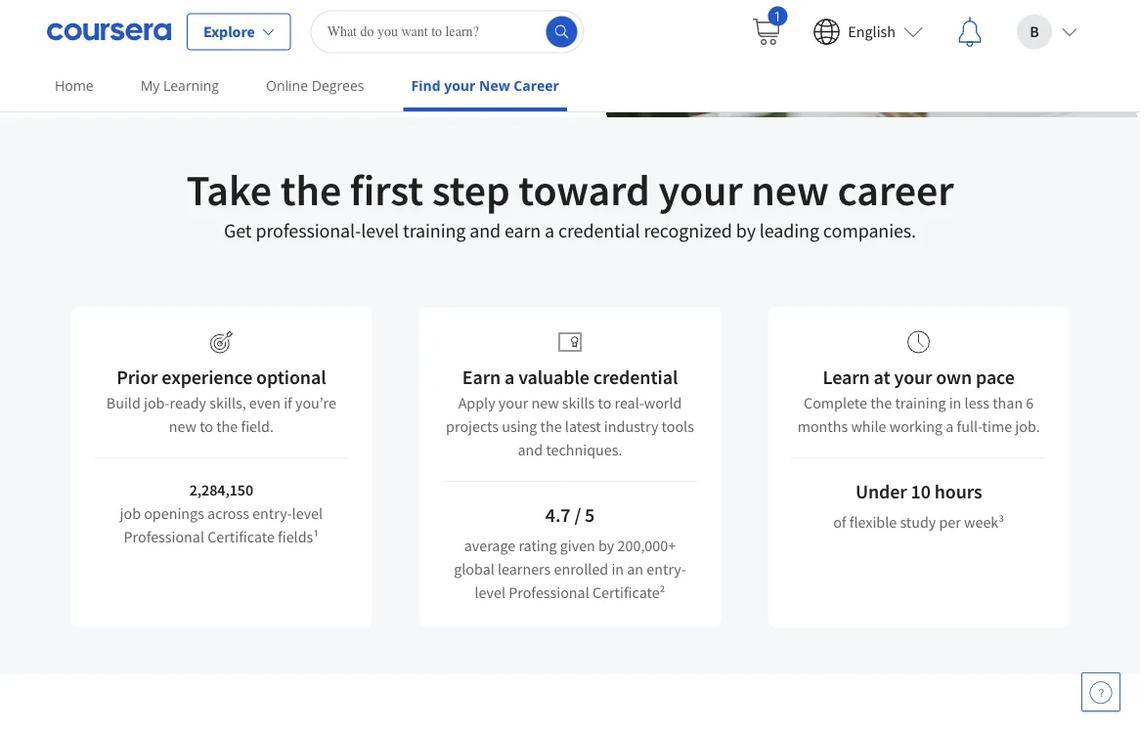 Task type: vqa. For each thing, say whether or not it's contained in the screenshot.
"could"
no



Task type: describe. For each thing, give the bounding box(es) containing it.
toward
[[519, 162, 650, 217]]

day
[[60, 0, 84, 8]]

and inside take the first step toward your new career get professional-level training and earn a credential recognized by leading companies.
[[470, 219, 501, 243]]

find your new career link
[[403, 64, 567, 111]]

What do you want to learn? text field
[[311, 10, 585, 53]]

a inside earn a valuable credential apply your new skills to real-world projects using the latest industry tools and techniques.
[[505, 365, 515, 390]]

entry- inside 2,284,150 job openings across entry-level professional certificate fields¹
[[252, 504, 292, 523]]

job.
[[1015, 417, 1040, 436]]

explore careers
[[78, 70, 185, 90]]

months inside learn at your own pace complete the training in less than 6 months while working a full-time job.
[[798, 417, 848, 436]]

under 10 hours of flexible study per week³
[[833, 480, 1005, 532]]

find
[[411, 76, 441, 95]]

4.7
[[545, 503, 571, 528]]

under
[[856, 480, 907, 504]]

real-
[[615, 393, 644, 413]]

fields¹
[[278, 527, 319, 547]]

own inside learn at your own pace complete the training in less than 6 months while working a full-time job.
[[936, 365, 972, 390]]

new for career
[[751, 162, 829, 217]]

latest
[[565, 417, 601, 436]]

get
[[224, 219, 252, 243]]

level inside 2,284,150 job openings across entry-level professional certificate fields¹
[[292, 504, 323, 523]]

the inside learn at your own pace complete the training in less than 6 months while working a full-time job.
[[871, 393, 892, 413]]

training inside take the first step toward your new career get professional-level training and earn a credential recognized by leading companies.
[[403, 219, 466, 243]]

take
[[186, 162, 272, 217]]

shopping cart: 1 item element
[[750, 6, 788, 47]]

skills,
[[210, 393, 246, 413]]

ready
[[170, 393, 206, 413]]

global
[[454, 559, 495, 579]]

professional inside 2,284,150 job openings across entry-level professional certificate fields¹
[[124, 527, 204, 547]]

step
[[432, 162, 510, 217]]

and inside earn a valuable credential apply your new skills to real-world projects using the latest industry tools and techniques.
[[518, 440, 543, 460]]

working
[[890, 417, 943, 436]]

skills
[[562, 393, 595, 413]]

to inside the prior experience optional build job-ready skills, even if you're new to the field.
[[200, 417, 213, 436]]

industry
[[604, 417, 659, 436]]

6 inside learn at your own pace complete the training in less than 6 months while working a full-time job.
[[1026, 393, 1034, 413]]

10
[[911, 480, 931, 504]]

7-
[[47, 0, 60, 8]]

earn a valuable credential apply your new skills to real-world projects using the latest industry tools and techniques.
[[446, 365, 694, 460]]

new inside the prior experience optional build job-ready skills, even if you're new to the field.
[[169, 417, 197, 436]]

less
[[965, 393, 990, 413]]

companies.
[[823, 219, 916, 243]]

world
[[644, 393, 682, 413]]

coursera image
[[47, 16, 171, 47]]

flexible
[[850, 512, 897, 532]]

0 horizontal spatial at
[[47, 12, 60, 31]]

apply
[[458, 393, 496, 413]]

rating
[[519, 536, 557, 555]]

b button
[[1001, 0, 1093, 63]]

career
[[838, 162, 954, 217]]

by inside 4.7 / 5 average rating given by 200,000+ global learners enrolled in an entry- level professional certificate²
[[599, 536, 615, 555]]

your inside earn a valuable credential apply your new skills to real-world projects using the latest industry tools and techniques.
[[499, 393, 528, 413]]

english
[[848, 22, 896, 42]]

to inside earn a valuable credential apply your new skills to real-world projects using the latest industry tools and techniques.
[[598, 393, 612, 413]]

help center image
[[1089, 681, 1113, 704]]

2,284,150
[[189, 480, 253, 500]]

optional
[[256, 365, 326, 390]]

english button
[[797, 0, 939, 63]]

a inside learn at your own pace complete the training in less than 6 months while working a full-time job.
[[946, 417, 954, 436]]

week³
[[964, 512, 1005, 532]]

certificate
[[208, 527, 275, 547]]

enrolled
[[554, 559, 608, 579]]

credential inside earn a valuable credential apply your new skills to real-world projects using the latest industry tools and techniques.
[[593, 365, 678, 390]]

build
[[106, 393, 141, 413]]

you're
[[295, 393, 336, 413]]

trial | starting
[[116, 0, 232, 8]]

field.
[[241, 417, 274, 436]]

experience
[[162, 365, 253, 390]]

1 link
[[735, 0, 797, 63]]

by inside take the first step toward your new career get professional-level training and earn a credential recognized by leading companies.
[[736, 219, 756, 243]]

my
[[141, 76, 160, 95]]

projects
[[446, 417, 499, 436]]

job-
[[144, 393, 170, 413]]

$49
[[251, 0, 275, 8]]

entry- inside 4.7 / 5 average rating given by 200,000+ global learners enrolled in an entry- level professional certificate²
[[647, 559, 686, 579]]

valuable
[[518, 365, 590, 390]]

6 inside 7-day free trial | starting at $49 per month | less than 6 months at your own pace
[[448, 0, 456, 8]]

using
[[502, 417, 537, 436]]

200,000+
[[618, 536, 676, 555]]

than inside learn at your own pace complete the training in less than 6 months while working a full-time job.
[[993, 393, 1023, 413]]

home
[[55, 76, 94, 95]]

pace inside learn at your own pace complete the training in less than 6 months while working a full-time job.
[[976, 365, 1015, 390]]

my learning link
[[133, 64, 227, 108]]

your inside learn at your own pace complete the training in less than 6 months while working a full-time job.
[[894, 365, 932, 390]]

explore for explore
[[203, 22, 255, 42]]

my learning
[[141, 76, 219, 95]]

at inside learn at your own pace complete the training in less than 6 months while working a full-time job.
[[874, 365, 891, 390]]

find your new career
[[411, 76, 559, 95]]

months inside 7-day free trial | starting at $49 per month | less than 6 months at your own pace
[[459, 0, 511, 8]]

b
[[1030, 22, 1039, 42]]



Task type: locate. For each thing, give the bounding box(es) containing it.
credential up real-
[[593, 365, 678, 390]]

1 vertical spatial in
[[612, 559, 624, 579]]

level down global
[[475, 583, 506, 602]]

1 horizontal spatial and
[[518, 440, 543, 460]]

in inside 4.7 / 5 average rating given by 200,000+ global learners enrolled in an entry- level professional certificate²
[[612, 559, 624, 579]]

None search field
[[311, 10, 585, 53]]

0 vertical spatial 6
[[448, 0, 456, 8]]

at right learn
[[874, 365, 891, 390]]

your up working
[[894, 365, 932, 390]]

given
[[560, 536, 595, 555]]

1 vertical spatial professional
[[509, 583, 589, 602]]

0 horizontal spatial level
[[292, 504, 323, 523]]

1 horizontal spatial a
[[545, 219, 555, 243]]

new up the leading
[[751, 162, 829, 217]]

2,284,150 job openings across entry-level professional certificate fields¹
[[120, 480, 323, 547]]

explore inside popup button
[[203, 22, 255, 42]]

the inside take the first step toward your new career get professional-level training and earn a credential recognized by leading companies.
[[280, 162, 341, 217]]

than
[[415, 0, 445, 8], [993, 393, 1023, 413]]

new
[[479, 76, 510, 95]]

6
[[448, 0, 456, 8], [1026, 393, 1034, 413]]

credential down toward
[[558, 219, 640, 243]]

pace inside 7-day free trial | starting at $49 per month | less than 6 months at your own pace
[[128, 12, 159, 31]]

online degrees
[[266, 76, 364, 95]]

1 vertical spatial new
[[531, 393, 559, 413]]

training down the "step" at top left
[[403, 219, 466, 243]]

1 horizontal spatial 6
[[1026, 393, 1034, 413]]

1 vertical spatial entry-
[[647, 559, 686, 579]]

own up less
[[936, 365, 972, 390]]

4.7 / 5 average rating given by 200,000+ global learners enrolled in an entry- level professional certificate²
[[454, 503, 686, 602]]

1 vertical spatial training
[[895, 393, 946, 413]]

your inside take the first step toward your new career get professional-level training and earn a credential recognized by leading companies.
[[659, 162, 743, 217]]

0 vertical spatial new
[[751, 162, 829, 217]]

the down the skills,
[[216, 417, 238, 436]]

1 horizontal spatial per
[[939, 512, 961, 532]]

level inside take the first step toward your new career get professional-level training and earn a credential recognized by leading companies.
[[361, 219, 399, 243]]

per inside 7-day free trial | starting at $49 per month | less than 6 months at your own pace
[[278, 0, 300, 8]]

per right "$49"
[[278, 0, 300, 8]]

even
[[249, 393, 281, 413]]

job
[[120, 504, 141, 523]]

pace down trial | starting on the left top of page
[[128, 12, 159, 31]]

0 vertical spatial months
[[459, 0, 511, 8]]

in left an
[[612, 559, 624, 579]]

your
[[63, 12, 94, 31], [444, 76, 476, 95], [659, 162, 743, 217], [894, 365, 932, 390], [499, 393, 528, 413]]

5
[[585, 503, 595, 528]]

1 vertical spatial credential
[[593, 365, 678, 390]]

of
[[833, 512, 846, 532]]

pace
[[128, 12, 159, 31], [976, 365, 1015, 390]]

0 horizontal spatial and
[[470, 219, 501, 243]]

at down the '7-'
[[47, 12, 60, 31]]

learn
[[823, 365, 870, 390]]

to left real-
[[598, 393, 612, 413]]

1 vertical spatial 6
[[1026, 393, 1034, 413]]

new down valuable
[[531, 393, 559, 413]]

openings
[[144, 504, 204, 523]]

2 vertical spatial new
[[169, 417, 197, 436]]

explore left my
[[78, 70, 130, 90]]

online
[[266, 76, 308, 95]]

explore button
[[187, 13, 291, 50]]

entry- down the 200,000+
[[647, 559, 686, 579]]

1 vertical spatial per
[[939, 512, 961, 532]]

2 horizontal spatial new
[[751, 162, 829, 217]]

the inside earn a valuable credential apply your new skills to real-world projects using the latest industry tools and techniques.
[[540, 417, 562, 436]]

1 vertical spatial at
[[47, 12, 60, 31]]

0 vertical spatial and
[[470, 219, 501, 243]]

0 horizontal spatial per
[[278, 0, 300, 8]]

earn
[[505, 219, 541, 243]]

than up time
[[993, 393, 1023, 413]]

1 horizontal spatial to
[[598, 393, 612, 413]]

1 horizontal spatial than
[[993, 393, 1023, 413]]

level up fields¹
[[292, 504, 323, 523]]

0 horizontal spatial months
[[459, 0, 511, 8]]

the up while
[[871, 393, 892, 413]]

in inside learn at your own pace complete the training in less than 6 months while working a full-time job.
[[949, 393, 962, 413]]

0 horizontal spatial entry-
[[252, 504, 292, 523]]

0 vertical spatial professional
[[124, 527, 204, 547]]

career
[[514, 76, 559, 95]]

tools
[[662, 417, 694, 436]]

1 vertical spatial by
[[599, 536, 615, 555]]

1 vertical spatial level
[[292, 504, 323, 523]]

learn at your own pace complete the training in less than 6 months while working a full-time job.
[[798, 365, 1040, 436]]

own down free
[[97, 12, 125, 31]]

1 horizontal spatial pace
[[976, 365, 1015, 390]]

level
[[361, 219, 399, 243], [292, 504, 323, 523], [475, 583, 506, 602]]

0 vertical spatial at
[[235, 0, 248, 8]]

0 vertical spatial own
[[97, 12, 125, 31]]

new inside take the first step toward your new career get professional-level training and earn a credential recognized by leading companies.
[[751, 162, 829, 217]]

1 horizontal spatial new
[[531, 393, 559, 413]]

0 vertical spatial training
[[403, 219, 466, 243]]

the right using
[[540, 417, 562, 436]]

at
[[235, 0, 248, 8], [47, 12, 60, 31], [874, 365, 891, 390]]

your down the day
[[63, 12, 94, 31]]

professional
[[124, 527, 204, 547], [509, 583, 589, 602]]

the inside the prior experience optional build job-ready skills, even if you're new to the field.
[[216, 417, 238, 436]]

explore down "$49"
[[203, 22, 255, 42]]

new down ready
[[169, 417, 197, 436]]

per for hours
[[939, 512, 961, 532]]

if
[[284, 393, 292, 413]]

2 horizontal spatial at
[[874, 365, 891, 390]]

an
[[627, 559, 644, 579]]

earn
[[462, 365, 501, 390]]

1 vertical spatial months
[[798, 417, 848, 436]]

0 horizontal spatial explore
[[78, 70, 130, 90]]

0 vertical spatial per
[[278, 0, 300, 8]]

professional-
[[256, 219, 361, 243]]

hours
[[935, 480, 982, 504]]

leading
[[760, 219, 819, 243]]

0 horizontal spatial in
[[612, 559, 624, 579]]

1 horizontal spatial training
[[895, 393, 946, 413]]

free
[[87, 0, 113, 8]]

explore
[[203, 22, 255, 42], [78, 70, 130, 90]]

0 horizontal spatial new
[[169, 417, 197, 436]]

0 vertical spatial a
[[545, 219, 555, 243]]

month | less
[[303, 0, 412, 8]]

first
[[350, 162, 423, 217]]

credential inside take the first step toward your new career get professional-level training and earn a credential recognized by leading companies.
[[558, 219, 640, 243]]

per down the hours
[[939, 512, 961, 532]]

average
[[464, 536, 516, 555]]

0 horizontal spatial than
[[415, 0, 445, 8]]

than up the what do you want to learn? text field
[[415, 0, 445, 8]]

prior
[[117, 365, 158, 390]]

1 horizontal spatial months
[[798, 417, 848, 436]]

per inside the under 10 hours of flexible study per week³
[[939, 512, 961, 532]]

2 vertical spatial at
[[874, 365, 891, 390]]

full-
[[957, 417, 982, 436]]

explore for explore careers
[[78, 70, 130, 90]]

your up recognized
[[659, 162, 743, 217]]

credential
[[558, 219, 640, 243], [593, 365, 678, 390]]

time
[[982, 417, 1012, 436]]

a
[[545, 219, 555, 243], [505, 365, 515, 390], [946, 417, 954, 436]]

per for free
[[278, 0, 300, 8]]

0 vertical spatial credential
[[558, 219, 640, 243]]

than inside 7-day free trial | starting at $49 per month | less than 6 months at your own pace
[[415, 0, 445, 8]]

6 up the what do you want to learn? text field
[[448, 0, 456, 8]]

1 horizontal spatial in
[[949, 393, 962, 413]]

professional down openings
[[124, 527, 204, 547]]

pace up less
[[976, 365, 1015, 390]]

0 horizontal spatial by
[[599, 536, 615, 555]]

6 up job.
[[1026, 393, 1034, 413]]

1 vertical spatial own
[[936, 365, 972, 390]]

online degrees link
[[258, 64, 372, 108]]

1 vertical spatial and
[[518, 440, 543, 460]]

1 horizontal spatial explore
[[203, 22, 255, 42]]

1 vertical spatial explore
[[78, 70, 130, 90]]

7-day free trial | starting at $49 per month | less than 6 months at your own pace
[[47, 0, 511, 31]]

complete
[[804, 393, 867, 413]]

your right find
[[444, 76, 476, 95]]

study
[[900, 512, 936, 532]]

across
[[207, 504, 249, 523]]

0 horizontal spatial professional
[[124, 527, 204, 547]]

learners
[[498, 559, 551, 579]]

2 vertical spatial level
[[475, 583, 506, 602]]

level down first
[[361, 219, 399, 243]]

in
[[949, 393, 962, 413], [612, 559, 624, 579]]

in left less
[[949, 393, 962, 413]]

degrees
[[312, 76, 364, 95]]

1 horizontal spatial entry-
[[647, 559, 686, 579]]

1 horizontal spatial at
[[235, 0, 248, 8]]

2 horizontal spatial a
[[946, 417, 954, 436]]

months down complete
[[798, 417, 848, 436]]

1 horizontal spatial by
[[736, 219, 756, 243]]

0 vertical spatial explore
[[203, 22, 255, 42]]

0 horizontal spatial 6
[[448, 0, 456, 8]]

techniques.
[[546, 440, 622, 460]]

own inside 7-day free trial | starting at $49 per month | less than 6 months at your own pace
[[97, 12, 125, 31]]

training inside learn at your own pace complete the training in less than 6 months while working a full-time job.
[[895, 393, 946, 413]]

1 horizontal spatial professional
[[509, 583, 589, 602]]

1 vertical spatial than
[[993, 393, 1023, 413]]

0 vertical spatial by
[[736, 219, 756, 243]]

0 horizontal spatial pace
[[128, 12, 159, 31]]

your inside 7-day free trial | starting at $49 per month | less than 6 months at your own pace
[[63, 12, 94, 31]]

1 horizontal spatial own
[[936, 365, 972, 390]]

certificate²
[[593, 583, 665, 602]]

1 vertical spatial pace
[[976, 365, 1015, 390]]

0 vertical spatial in
[[949, 393, 962, 413]]

training up working
[[895, 393, 946, 413]]

0 horizontal spatial own
[[97, 12, 125, 31]]

0 vertical spatial entry-
[[252, 504, 292, 523]]

the
[[280, 162, 341, 217], [871, 393, 892, 413], [216, 417, 238, 436], [540, 417, 562, 436]]

a inside take the first step toward your new career get professional-level training and earn a credential recognized by leading companies.
[[545, 219, 555, 243]]

new for skills
[[531, 393, 559, 413]]

recognized
[[644, 219, 732, 243]]

0 horizontal spatial training
[[403, 219, 466, 243]]

1
[[774, 6, 782, 25]]

entry- up fields¹
[[252, 504, 292, 523]]

2 horizontal spatial level
[[475, 583, 506, 602]]

learning
[[163, 76, 219, 95]]

professional inside 4.7 / 5 average rating given by 200,000+ global learners enrolled in an entry- level professional certificate²
[[509, 583, 589, 602]]

1 vertical spatial a
[[505, 365, 515, 390]]

0 horizontal spatial to
[[200, 417, 213, 436]]

2 vertical spatial a
[[946, 417, 954, 436]]

careers
[[133, 70, 185, 90]]

new inside earn a valuable credential apply your new skills to real-world projects using the latest industry tools and techniques.
[[531, 393, 559, 413]]

1 vertical spatial to
[[200, 417, 213, 436]]

and left earn
[[470, 219, 501, 243]]

your up using
[[499, 393, 528, 413]]

by
[[736, 219, 756, 243], [599, 536, 615, 555]]

prior experience optional build job-ready skills, even if you're new to the field.
[[106, 365, 336, 436]]

0 vertical spatial pace
[[128, 12, 159, 31]]

explore careers link
[[47, 57, 216, 104]]

0 vertical spatial level
[[361, 219, 399, 243]]

new
[[751, 162, 829, 217], [531, 393, 559, 413], [169, 417, 197, 436]]

/
[[574, 503, 581, 528]]

professional down learners
[[509, 583, 589, 602]]

0 horizontal spatial a
[[505, 365, 515, 390]]

at left "$49"
[[235, 0, 248, 8]]

take the first step toward your new career get professional-level training and earn a credential recognized by leading companies.
[[186, 162, 954, 243]]

to down ready
[[200, 417, 213, 436]]

and down using
[[518, 440, 543, 460]]

1 horizontal spatial level
[[361, 219, 399, 243]]

0 vertical spatial to
[[598, 393, 612, 413]]

by left the leading
[[736, 219, 756, 243]]

and
[[470, 219, 501, 243], [518, 440, 543, 460]]

home link
[[47, 64, 101, 108]]

the up professional-
[[280, 162, 341, 217]]

level inside 4.7 / 5 average rating given by 200,000+ global learners enrolled in an entry- level professional certificate²
[[475, 583, 506, 602]]

months up the what do you want to learn? text field
[[459, 0, 511, 8]]

by right given
[[599, 536, 615, 555]]

entry-
[[252, 504, 292, 523], [647, 559, 686, 579]]

0 vertical spatial than
[[415, 0, 445, 8]]

own
[[97, 12, 125, 31], [936, 365, 972, 390]]



